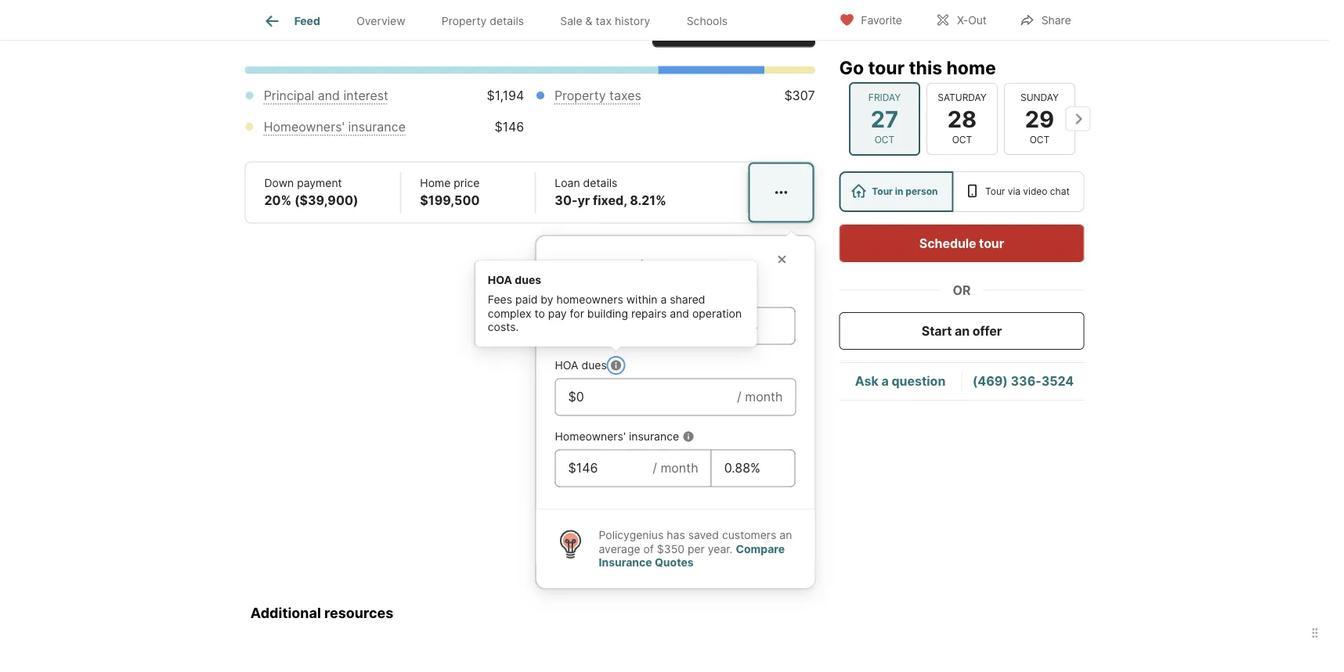 Task type: vqa. For each thing, say whether or not it's contained in the screenshot.


Task type: locate. For each thing, give the bounding box(es) containing it.
per down 'saved'
[[688, 543, 705, 556]]

sale & tax history
[[560, 14, 651, 28]]

tour via video chat
[[986, 186, 1070, 197]]

2 tour from the left
[[986, 186, 1005, 197]]

(469) 336-3524
[[973, 374, 1074, 389]]

0 vertical spatial a
[[661, 293, 667, 307]]

dues
[[515, 274, 541, 287], [582, 359, 607, 373]]

tour for schedule
[[979, 236, 1004, 251]]

1 horizontal spatial homeowners'
[[555, 431, 626, 444]]

share button
[[1007, 4, 1085, 36]]

details
[[490, 14, 524, 28], [583, 177, 618, 190]]

details inside tab
[[490, 14, 524, 28]]

an
[[955, 324, 970, 339], [780, 529, 792, 543]]

oct down 28
[[952, 134, 972, 146]]

property inside tab
[[442, 14, 487, 28]]

/ for property taxes
[[665, 319, 669, 334]]

loan details 30-yr fixed, 8.21%
[[555, 177, 667, 208]]

insurance
[[599, 557, 652, 570]]

x-
[[957, 14, 968, 27]]

list box
[[839, 172, 1085, 212]]

lightbulb icon image
[[555, 529, 586, 561]]

an inside start an offer button
[[955, 324, 970, 339]]

None text field
[[568, 317, 652, 336], [568, 388, 725, 407], [568, 317, 652, 336], [568, 388, 725, 407]]

reset
[[453, 22, 488, 37]]

0 horizontal spatial dues
[[515, 274, 541, 287]]

details right reset
[[490, 14, 524, 28]]

27
[[871, 105, 898, 133]]

repairs
[[631, 307, 667, 321]]

year
[[673, 319, 699, 334]]

get pre-approved
[[680, 21, 788, 36]]

tour
[[868, 56, 905, 78], [979, 236, 1004, 251]]

tab list containing feed
[[245, 0, 759, 40]]

for
[[570, 307, 584, 321]]

0 vertical spatial dues
[[515, 274, 541, 287]]

0 vertical spatial and
[[318, 88, 340, 104]]

month
[[356, 16, 421, 41], [745, 390, 783, 405], [661, 461, 699, 476]]

1 horizontal spatial homeowners' insurance
[[555, 431, 679, 444]]

down
[[264, 177, 294, 190]]

0 vertical spatial taxes
[[610, 88, 642, 104]]

0 vertical spatial hoa
[[488, 274, 512, 287]]

advanced
[[555, 258, 617, 274]]

2 vertical spatial month
[[661, 461, 699, 476]]

get pre-approved button
[[652, 10, 815, 48]]

dues inside hoa dues fees paid by homeowners within a shared complex to pay for building repairs and operation costs.
[[515, 274, 541, 287]]

taxes down history
[[610, 88, 642, 104]]

tour for tour via video chat
[[986, 186, 1005, 197]]

building
[[587, 307, 628, 321]]

month for hoa dues
[[745, 390, 783, 405]]

1 vertical spatial dues
[[582, 359, 607, 373]]

/ month
[[737, 390, 783, 405], [653, 461, 699, 476]]

1 vertical spatial hoa
[[555, 359, 579, 373]]

1 horizontal spatial / month
[[737, 390, 783, 405]]

principal
[[264, 88, 314, 104]]

sale
[[560, 14, 583, 28]]

schedule tour
[[920, 236, 1004, 251]]

1 vertical spatial /
[[737, 390, 742, 405]]

property taxes up building
[[555, 288, 631, 301]]

None text field
[[724, 317, 782, 336], [568, 460, 640, 478], [724, 460, 782, 478], [724, 317, 782, 336], [568, 460, 640, 478], [724, 460, 782, 478]]

homeowners' down the principal
[[264, 120, 345, 135]]

property inside tooltip
[[555, 288, 600, 301]]

taxes up building
[[603, 288, 631, 301]]

1 vertical spatial property
[[555, 88, 606, 104]]

1 horizontal spatial an
[[955, 324, 970, 339]]

saturday 28 oct
[[938, 92, 986, 146]]

to
[[535, 307, 545, 321]]

interest
[[344, 88, 389, 104]]

hoa for hoa dues fees paid by homeowners within a shared complex to pay for building repairs and operation costs.
[[488, 274, 512, 287]]

oct
[[874, 134, 894, 146], [952, 134, 972, 146], [1030, 134, 1050, 146]]

details inside loan details 30-yr fixed, 8.21%
[[583, 177, 618, 190]]

0 horizontal spatial /
[[653, 461, 657, 476]]

question
[[892, 374, 946, 389]]

start an offer button
[[839, 313, 1085, 350]]

by
[[541, 293, 554, 307]]

1 vertical spatial tour
[[979, 236, 1004, 251]]

0 horizontal spatial homeowners'
[[264, 120, 345, 135]]

oct inside the sunday 29 oct
[[1030, 134, 1050, 146]]

0 horizontal spatial an
[[780, 529, 792, 543]]

1 horizontal spatial per
[[688, 543, 705, 556]]

policygenius has saved customers an average of $350 per year.
[[599, 529, 792, 556]]

tour left via
[[986, 186, 1005, 197]]

and down 'shared'
[[670, 307, 689, 321]]

favorite
[[861, 14, 902, 27]]

tour inside 'button'
[[979, 236, 1004, 251]]

an up compare on the right
[[780, 529, 792, 543]]

property taxes
[[555, 88, 642, 104], [555, 288, 631, 301]]

pre-
[[705, 21, 730, 36]]

complex
[[488, 307, 532, 321]]

/ for hoa dues
[[737, 390, 742, 405]]

homeowners'
[[264, 120, 345, 135], [555, 431, 626, 444]]

dues down building
[[582, 359, 607, 373]]

(469)
[[973, 374, 1008, 389]]

2 horizontal spatial oct
[[1030, 134, 1050, 146]]

0 horizontal spatial per
[[318, 16, 352, 41]]

quotes
[[655, 557, 694, 570]]

tour right schedule
[[979, 236, 1004, 251]]

hoa inside hoa dues fees paid by homeowners within a shared complex to pay for building repairs and operation costs.
[[488, 274, 512, 287]]

tab list
[[245, 0, 759, 40]]

/ month for hoa dues
[[737, 390, 783, 405]]

oct inside the friday 27 oct
[[874, 134, 894, 146]]

homeowners' insurance
[[264, 120, 406, 135], [555, 431, 679, 444]]

schedule tour button
[[839, 225, 1085, 262]]

1 horizontal spatial and
[[670, 307, 689, 321]]

this
[[909, 56, 943, 78]]

0 vertical spatial tour
[[868, 56, 905, 78]]

29
[[1025, 105, 1054, 133]]

1 vertical spatial homeowners' insurance
[[555, 431, 679, 444]]

1 vertical spatial month
[[745, 390, 783, 405]]

1 horizontal spatial oct
[[952, 134, 972, 146]]

person
[[906, 186, 938, 197]]

0 horizontal spatial hoa
[[488, 274, 512, 287]]

a up repairs
[[661, 293, 667, 307]]

0 horizontal spatial oct
[[874, 134, 894, 146]]

0 vertical spatial property
[[442, 14, 487, 28]]

tour left in
[[872, 186, 893, 197]]

2 vertical spatial /
[[653, 461, 657, 476]]

property for property taxes link
[[555, 88, 606, 104]]

saturday
[[938, 92, 986, 103]]

1 horizontal spatial /
[[665, 319, 669, 334]]

an left offer
[[955, 324, 970, 339]]

oct down 29
[[1030, 134, 1050, 146]]

policygenius
[[599, 529, 664, 543]]

2 horizontal spatial /
[[737, 390, 742, 405]]

0 vertical spatial details
[[490, 14, 524, 28]]

0 vertical spatial property taxes
[[555, 88, 642, 104]]

per
[[318, 16, 352, 41], [688, 543, 705, 556]]

per left overview
[[318, 16, 352, 41]]

in
[[895, 186, 904, 197]]

0 horizontal spatial insurance
[[348, 120, 406, 135]]

1 horizontal spatial month
[[661, 461, 699, 476]]

tooltip
[[475, 224, 1107, 589]]

$199,500
[[420, 193, 480, 208]]

1 horizontal spatial hoa
[[555, 359, 579, 373]]

1 vertical spatial / month
[[653, 461, 699, 476]]

0 horizontal spatial tour
[[872, 186, 893, 197]]

0 horizontal spatial tour
[[868, 56, 905, 78]]

reset button
[[452, 15, 489, 44]]

taxes
[[610, 88, 642, 104], [603, 288, 631, 301]]

hoa up fees
[[488, 274, 512, 287]]

1 horizontal spatial insurance
[[629, 431, 679, 444]]

0 horizontal spatial a
[[661, 293, 667, 307]]

ask a question link
[[855, 374, 946, 389]]

dues up paid
[[515, 274, 541, 287]]

tour up friday
[[868, 56, 905, 78]]

home
[[420, 177, 451, 190]]

1 oct from the left
[[874, 134, 894, 146]]

0 vertical spatial month
[[356, 16, 421, 41]]

0 vertical spatial / month
[[737, 390, 783, 405]]

hoa down pay
[[555, 359, 579, 373]]

x-out button
[[922, 4, 1000, 36]]

principal and interest
[[264, 88, 389, 104]]

2 vertical spatial property
[[555, 288, 600, 301]]

and
[[318, 88, 340, 104], [670, 307, 689, 321]]

None button
[[849, 82, 920, 156], [926, 83, 998, 155], [1004, 83, 1075, 155], [849, 82, 920, 156], [926, 83, 998, 155], [1004, 83, 1075, 155]]

0 horizontal spatial homeowners' insurance
[[264, 120, 406, 135]]

2 oct from the left
[[952, 134, 972, 146]]

1 tour from the left
[[872, 186, 893, 197]]

details up fixed,
[[583, 177, 618, 190]]

month for homeowners' insurance
[[661, 461, 699, 476]]

1 horizontal spatial tour
[[986, 186, 1005, 197]]

advanced options
[[555, 258, 666, 274]]

0 horizontal spatial / month
[[653, 461, 699, 476]]

fees
[[488, 293, 512, 307]]

hoa dues fees paid by homeowners within a shared complex to pay for building repairs and operation costs.
[[488, 274, 742, 334]]

pay
[[548, 307, 567, 321]]

1 horizontal spatial tour
[[979, 236, 1004, 251]]

0 vertical spatial /
[[665, 319, 669, 334]]

1 vertical spatial per
[[688, 543, 705, 556]]

hoa
[[488, 274, 512, 287], [555, 359, 579, 373]]

0 horizontal spatial month
[[356, 16, 421, 41]]

0 horizontal spatial details
[[490, 14, 524, 28]]

1 vertical spatial an
[[780, 529, 792, 543]]

1 vertical spatial details
[[583, 177, 618, 190]]

28
[[947, 105, 977, 133]]

1 horizontal spatial details
[[583, 177, 618, 190]]

tooltip containing advanced options
[[475, 224, 1107, 589]]

share
[[1042, 14, 1071, 27]]

1 horizontal spatial a
[[882, 374, 889, 389]]

0 horizontal spatial and
[[318, 88, 340, 104]]

tour in person option
[[839, 172, 954, 212]]

0 vertical spatial per
[[318, 16, 352, 41]]

1 vertical spatial and
[[670, 307, 689, 321]]

and up homeowners' insurance link
[[318, 88, 340, 104]]

an inside policygenius has saved customers an average of $350 per year.
[[780, 529, 792, 543]]

0 vertical spatial an
[[955, 324, 970, 339]]

options
[[620, 258, 666, 274]]

oct inside saturday 28 oct
[[952, 134, 972, 146]]

tour for tour in person
[[872, 186, 893, 197]]

$1,648 per month
[[245, 16, 421, 41]]

3 oct from the left
[[1030, 134, 1050, 146]]

sunday 29 oct
[[1020, 92, 1059, 146]]

2 horizontal spatial month
[[745, 390, 783, 405]]

oct down 27
[[874, 134, 894, 146]]

property taxes down sale & tax history tab
[[555, 88, 642, 104]]

1 horizontal spatial dues
[[582, 359, 607, 373]]

insurance
[[348, 120, 406, 135], [629, 431, 679, 444]]

a right ask
[[882, 374, 889, 389]]

homeowners' down hoa dues
[[555, 431, 626, 444]]



Task type: describe. For each thing, give the bounding box(es) containing it.
down payment 20% ($39,900)
[[264, 177, 358, 208]]

/ for homeowners' insurance
[[653, 461, 657, 476]]

oct for 27
[[874, 134, 894, 146]]

feed link
[[263, 12, 320, 31]]

lightbulb icon element
[[555, 529, 599, 570]]

336-
[[1011, 374, 1042, 389]]

average
[[599, 543, 641, 556]]

go
[[839, 56, 864, 78]]

&
[[586, 14, 593, 28]]

oct for 29
[[1030, 134, 1050, 146]]

payment
[[297, 177, 342, 190]]

compare insurance quotes link
[[599, 543, 785, 570]]

oct for 28
[[952, 134, 972, 146]]

additional resources
[[250, 605, 394, 622]]

via
[[1008, 186, 1021, 197]]

go tour this home
[[839, 56, 996, 78]]

hoa for hoa dues
[[555, 359, 579, 373]]

home
[[947, 56, 996, 78]]

operation
[[693, 307, 742, 321]]

/ month for homeowners' insurance
[[653, 461, 699, 476]]

(469) 336-3524 link
[[973, 374, 1074, 389]]

1 vertical spatial homeowners'
[[555, 431, 626, 444]]

schools
[[687, 14, 728, 28]]

shared
[[670, 293, 705, 307]]

30-
[[555, 193, 578, 208]]

$350
[[657, 543, 685, 556]]

resources
[[324, 605, 394, 622]]

homeowners' insurance link
[[264, 120, 406, 135]]

($39,900)
[[295, 193, 358, 208]]

property details tab
[[424, 2, 542, 40]]

friday 27 oct
[[868, 92, 901, 146]]

0 vertical spatial homeowners' insurance
[[264, 120, 406, 135]]

loan
[[555, 177, 580, 190]]

list box containing tour in person
[[839, 172, 1085, 212]]

0 vertical spatial insurance
[[348, 120, 406, 135]]

compare insurance quotes
[[599, 543, 785, 570]]

1 vertical spatial insurance
[[629, 431, 679, 444]]

dues for hoa dues fees paid by homeowners within a shared complex to pay for building repairs and operation costs.
[[515, 274, 541, 287]]

home price $199,500
[[420, 177, 480, 208]]

feed
[[294, 14, 320, 28]]

principal and interest link
[[264, 88, 389, 104]]

overview tab
[[338, 2, 424, 40]]

$1,194
[[487, 88, 524, 104]]

tour for go
[[868, 56, 905, 78]]

favorite button
[[826, 4, 916, 36]]

approved
[[730, 21, 788, 36]]

per inside policygenius has saved customers an average of $350 per year.
[[688, 543, 705, 556]]

hoa dues
[[555, 359, 607, 373]]

$307
[[785, 88, 815, 104]]

20%
[[264, 193, 292, 208]]

and inside hoa dues fees paid by homeowners within a shared complex to pay for building repairs and operation costs.
[[670, 307, 689, 321]]

customers
[[722, 529, 777, 543]]

costs.
[[488, 321, 519, 334]]

3524
[[1042, 374, 1074, 389]]

overview
[[357, 14, 405, 28]]

out
[[968, 14, 987, 27]]

1 vertical spatial property taxes
[[555, 288, 631, 301]]

details for loan details 30-yr fixed, 8.21%
[[583, 177, 618, 190]]

history
[[615, 14, 651, 28]]

chat
[[1050, 186, 1070, 197]]

sale & tax history tab
[[542, 2, 669, 40]]

next image
[[1066, 106, 1091, 132]]

a inside hoa dues fees paid by homeowners within a shared complex to pay for building repairs and operation costs.
[[661, 293, 667, 307]]

details for property details
[[490, 14, 524, 28]]

schedule
[[920, 236, 977, 251]]

start an offer
[[922, 324, 1002, 339]]

x-out
[[957, 14, 987, 27]]

schools tab
[[669, 2, 746, 40]]

1 vertical spatial a
[[882, 374, 889, 389]]

0 vertical spatial homeowners'
[[264, 120, 345, 135]]

friday
[[868, 92, 901, 103]]

tax
[[596, 14, 612, 28]]

has
[[667, 529, 685, 543]]

dues for hoa dues
[[582, 359, 607, 373]]

homeowners
[[557, 293, 623, 307]]

1 vertical spatial taxes
[[603, 288, 631, 301]]

get
[[680, 21, 702, 36]]

saved
[[688, 529, 719, 543]]

property taxes link
[[555, 88, 642, 104]]

of
[[644, 543, 654, 556]]

video
[[1023, 186, 1048, 197]]

start
[[922, 324, 952, 339]]

tour in person
[[872, 186, 938, 197]]

additional
[[250, 605, 321, 622]]

8.21%
[[630, 193, 667, 208]]

ask
[[855, 374, 879, 389]]

tour via video chat option
[[954, 172, 1085, 212]]

property for property details tab on the left
[[442, 14, 487, 28]]

paid
[[515, 293, 538, 307]]

yr
[[578, 193, 590, 208]]

offer
[[973, 324, 1002, 339]]

ask a question
[[855, 374, 946, 389]]

fixed,
[[593, 193, 627, 208]]

within
[[627, 293, 658, 307]]



